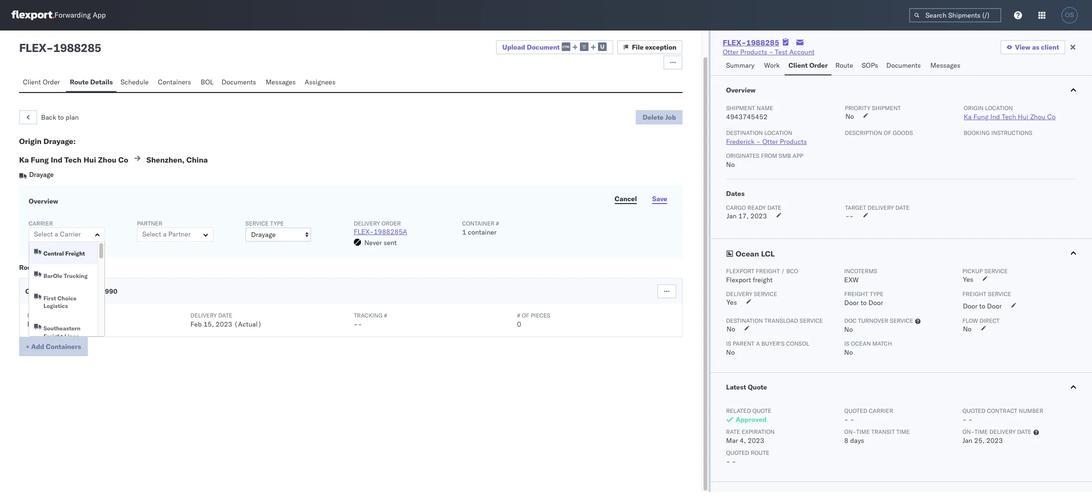 Task type: vqa. For each thing, say whether or not it's contained in the screenshot.


Task type: describe. For each thing, give the bounding box(es) containing it.
1 horizontal spatial carrier
[[60, 230, 81, 239]]

destination location frederick - otter products
[[726, 129, 807, 146]]

time for on-time delivery date
[[975, 429, 988, 436]]

cancel button
[[609, 192, 643, 206]]

jan for jan 17, 2023
[[727, 212, 737, 221]]

1 horizontal spatial client order button
[[785, 57, 832, 75]]

mar
[[726, 437, 738, 445]]

door up flow
[[963, 302, 978, 311]]

container # 1 container
[[462, 220, 499, 237]]

date for --
[[896, 204, 910, 212]]

dates
[[726, 190, 745, 198]]

0 horizontal spatial client order button
[[19, 74, 66, 92]]

type
[[270, 220, 284, 227]]

tech inside the "origin location ka fung ind tech hui zhou co"
[[1002, 113, 1016, 121]]

1 horizontal spatial client
[[789, 61, 808, 70]]

feb for feb 15, 2023 (actual)
[[191, 320, 202, 329]]

door down 'freight service'
[[987, 302, 1002, 311]]

2023 inside pickup date feb 14, 2023 (actual)
[[52, 320, 69, 329]]

delivery order
[[354, 220, 401, 227]]

time for on-time transit time 8 days
[[857, 429, 870, 436]]

upload document button
[[496, 40, 613, 54]]

1 vertical spatial order
[[43, 78, 60, 86]]

expiration
[[742, 429, 775, 436]]

on- for on-time transit time 8 days
[[845, 429, 857, 436]]

0 horizontal spatial tech
[[64, 155, 82, 165]]

ocean lcl button
[[711, 239, 1092, 268]]

door down 'type'
[[869, 299, 883, 307]]

ready
[[748, 204, 766, 212]]

service type
[[245, 220, 284, 227]]

freight inside the southeastern freight lines
[[43, 333, 63, 340]]

number
[[1019, 408, 1044, 415]]

no inside originates from smb app no
[[726, 160, 735, 169]]

related quote
[[726, 408, 772, 415]]

order
[[382, 220, 401, 227]]

origin location ka fung ind tech hui zhou co
[[964, 105, 1056, 121]]

quoted contract number - - rate expiration mar 4, 2023
[[726, 408, 1044, 445]]

quoted for quoted route - -
[[726, 450, 749, 457]]

back to plan
[[41, 113, 79, 122]]

on-time transit time 8 days
[[845, 429, 910, 445]]

os
[[1065, 11, 1075, 19]]

flexport. image
[[11, 11, 54, 20]]

door up doc
[[845, 299, 859, 307]]

container for container 1 nyku9743990
[[25, 287, 57, 296]]

0 vertical spatial freight
[[756, 268, 780, 275]]

summary
[[726, 61, 755, 70]]

date for jan 17, 2023
[[768, 204, 782, 212]]

flex - 1988285
[[19, 41, 101, 55]]

route for route details
[[70, 78, 89, 86]]

schedule button
[[117, 74, 154, 92]]

flex-1988285
[[723, 38, 780, 47]]

4,
[[740, 437, 746, 445]]

exw
[[845, 276, 859, 285]]

documents for sops
[[887, 61, 921, 70]]

on-time delivery date
[[963, 429, 1032, 436]]

0 vertical spatial app
[[93, 11, 106, 20]]

1 vertical spatial zhou
[[98, 155, 116, 165]]

plan
[[66, 113, 79, 122]]

turnover
[[858, 318, 889, 325]]

never
[[364, 239, 382, 247]]

location for ind
[[985, 105, 1013, 112]]

1 vertical spatial service
[[988, 291, 1012, 298]]

smb
[[779, 152, 791, 159]]

rate
[[726, 429, 740, 436]]

is for no
[[845, 340, 850, 348]]

1 vertical spatial client order
[[23, 78, 60, 86]]

route details
[[70, 78, 113, 86]]

0 vertical spatial partner
[[137, 220, 162, 227]]

jan for jan 25, 2023
[[963, 437, 973, 445]]

# of pieces 0
[[517, 312, 550, 329]]

priority shipment
[[845, 105, 901, 112]]

flex-1988285a
[[354, 228, 407, 236]]

work button
[[761, 57, 785, 75]]

priority
[[845, 105, 871, 112]]

of for description of goods
[[884, 129, 892, 137]]

1 vertical spatial fung
[[31, 155, 49, 165]]

frederick
[[726, 138, 755, 146]]

no inside is parent a buyer's consol no
[[726, 349, 735, 357]]

1 vertical spatial freight
[[753, 276, 773, 285]]

flexport freight / bco flexport freight
[[726, 268, 798, 285]]

sent
[[384, 239, 397, 247]]

description of goods
[[845, 129, 913, 137]]

# inside # of pieces 0
[[517, 312, 520, 319]]

documents button for sops
[[883, 57, 927, 75]]

lcl
[[761, 249, 775, 259]]

0 horizontal spatial route
[[19, 264, 38, 272]]

2 time from the left
[[897, 429, 910, 436]]

shenzhen,
[[146, 155, 185, 165]]

date for 15,
[[218, 312, 232, 319]]

first choice logistics
[[43, 295, 77, 310]]

goods
[[893, 129, 913, 137]]

15,
[[204, 320, 214, 329]]

0 horizontal spatial client
[[23, 78, 41, 86]]

delivery service
[[726, 291, 777, 298]]

messages for sops
[[931, 61, 961, 70]]

doc turnover service
[[845, 318, 913, 325]]

target delivery date
[[845, 204, 910, 212]]

description
[[845, 129, 883, 137]]

on- for on-time delivery date
[[963, 429, 975, 436]]

0 vertical spatial otter
[[723, 48, 739, 56]]

0 horizontal spatial co
[[118, 155, 128, 165]]

25,
[[975, 437, 985, 445]]

bco
[[787, 268, 798, 275]]

barole
[[43, 273, 62, 280]]

delivery inside delivery date feb 15, 2023 (actual)
[[191, 312, 217, 319]]

2023 inside quoted contract number - - rate expiration mar 4, 2023
[[748, 437, 765, 445]]

0 vertical spatial carrier
[[29, 220, 53, 227]]

view
[[1015, 43, 1031, 52]]

location for otter
[[765, 129, 793, 137]]

service up consol
[[800, 318, 823, 325]]

select a partner
[[142, 230, 191, 239]]

quote
[[748, 383, 767, 392]]

target
[[845, 204, 866, 212]]

first
[[43, 295, 56, 302]]

2 flexport from the top
[[726, 276, 751, 285]]

sops
[[862, 61, 878, 70]]

1 vertical spatial hui
[[84, 155, 96, 165]]

exception
[[645, 43, 677, 52]]

booking
[[964, 129, 990, 137]]

never sent
[[364, 239, 397, 247]]

sops button
[[858, 57, 883, 75]]

2 horizontal spatial date
[[1018, 429, 1032, 436]]

freight type door to door
[[845, 291, 884, 307]]

container
[[468, 228, 497, 237]]

yes for delivery
[[727, 298, 737, 307]]

doc
[[845, 318, 857, 325]]

(actual) for feb 15, 2023 (actual)
[[234, 320, 262, 329]]

pickup service
[[963, 268, 1008, 275]]

service down flexport freight / bco flexport freight
[[754, 291, 777, 298]]

originates from smb app no
[[726, 152, 804, 169]]

2023 down on-time delivery date on the bottom right of the page
[[987, 437, 1003, 445]]

1 vertical spatial overview
[[29, 197, 58, 206]]

client
[[1041, 43, 1059, 52]]

file exception
[[632, 43, 677, 52]]

0 vertical spatial delivery
[[868, 204, 894, 212]]

0 vertical spatial client order
[[789, 61, 828, 70]]

documents for bol
[[222, 78, 256, 86]]

door to door
[[963, 302, 1002, 311]]

container for container # 1 container
[[462, 220, 495, 227]]

shipment
[[726, 105, 755, 112]]

ka fung ind tech hui zhou co link
[[964, 113, 1056, 121]]

back
[[41, 113, 56, 122]]

work
[[764, 61, 780, 70]]

fung inside the "origin location ka fung ind tech hui zhou co"
[[974, 113, 989, 121]]

select for select a partner
[[142, 230, 161, 239]]

0 horizontal spatial 1
[[59, 287, 63, 296]]

0 horizontal spatial ka
[[19, 155, 29, 165]]

/
[[782, 268, 785, 275]]

jan 17, 2023
[[727, 212, 767, 221]]



Task type: locate. For each thing, give the bounding box(es) containing it.
messages button for sops
[[927, 57, 966, 75]]

select a carrier
[[34, 230, 81, 239]]

2 horizontal spatial delivery
[[726, 291, 753, 298]]

pickup up 14,
[[27, 312, 48, 319]]

location inside the "origin location ka fung ind tech hui zhou co"
[[985, 105, 1013, 112]]

zhou inside the "origin location ka fung ind tech hui zhou co"
[[1031, 113, 1046, 121]]

quoted route - -
[[726, 450, 770, 466]]

time up days
[[857, 429, 870, 436]]

app right smb
[[793, 152, 804, 159]]

service up door to door
[[988, 291, 1012, 298]]

2 on- from the left
[[963, 429, 975, 436]]

location inside destination location frederick - otter products
[[765, 129, 793, 137]]

2 destination from the top
[[726, 318, 763, 325]]

products down flex-1988285
[[740, 48, 768, 56]]

quoted for quoted carrier - -
[[845, 408, 868, 415]]

destination up frederick on the top
[[726, 129, 763, 137]]

flexport
[[726, 268, 755, 275], [726, 276, 751, 285]]

os button
[[1059, 4, 1081, 26]]

pickup up 'freight service'
[[963, 268, 983, 275]]

quoted carrier - -
[[845, 408, 894, 424]]

tech down drayage:
[[64, 155, 82, 165]]

0 horizontal spatial zhou
[[98, 155, 116, 165]]

destination for frederick
[[726, 129, 763, 137]]

1 vertical spatial destination
[[726, 318, 763, 325]]

quoted left contract
[[963, 408, 986, 415]]

yes
[[963, 275, 974, 284], [727, 298, 737, 307]]

co inside the "origin location ka fung ind tech hui zhou co"
[[1047, 113, 1056, 121]]

0 horizontal spatial service
[[245, 220, 269, 227]]

test
[[775, 48, 788, 56]]

origin drayage:
[[19, 137, 76, 146]]

time right transit
[[897, 429, 910, 436]]

0 horizontal spatial ind
[[51, 155, 62, 165]]

freight down southeastern
[[43, 333, 63, 340]]

summary button
[[723, 57, 761, 75]]

1 destination from the top
[[726, 129, 763, 137]]

app right forwarding
[[93, 11, 106, 20]]

0 horizontal spatial flex-
[[354, 228, 374, 236]]

1 horizontal spatial select
[[142, 230, 161, 239]]

transload
[[765, 318, 798, 325]]

1 horizontal spatial client order
[[789, 61, 828, 70]]

container 1 nyku9743990
[[25, 287, 117, 296]]

freight right central
[[65, 250, 85, 257]]

2023 right 14,
[[52, 320, 69, 329]]

(actual) inside delivery date feb 15, 2023 (actual)
[[234, 320, 262, 329]]

# inside container # 1 container
[[496, 220, 499, 227]]

ind up "booking instructions"
[[991, 113, 1000, 121]]

1 vertical spatial flex-
[[354, 228, 374, 236]]

origin for origin location ka fung ind tech hui zhou co
[[964, 105, 984, 112]]

to up turnover
[[861, 299, 867, 307]]

delivery up flex-1988285a button
[[354, 220, 380, 227]]

1 select from the left
[[34, 230, 53, 239]]

0 vertical spatial messages
[[931, 61, 961, 70]]

pickup inside pickup date feb 14, 2023 (actual)
[[27, 312, 48, 319]]

overview up shipment
[[726, 86, 756, 95]]

carrier up "select a carrier"
[[29, 220, 53, 227]]

flex-1988285 link
[[723, 38, 780, 47]]

pickup for pickup service
[[963, 268, 983, 275]]

2023 inside delivery date feb 15, 2023 (actual)
[[216, 320, 232, 329]]

1 horizontal spatial order
[[810, 61, 828, 70]]

1 time from the left
[[857, 429, 870, 436]]

to left plan
[[58, 113, 64, 122]]

upload
[[503, 43, 525, 51]]

originates
[[726, 152, 760, 159]]

0 horizontal spatial fung
[[31, 155, 49, 165]]

# right tracking
[[384, 312, 387, 319]]

of left the goods at the right top of page
[[884, 129, 892, 137]]

0 horizontal spatial order
[[43, 78, 60, 86]]

origin left drayage:
[[19, 137, 42, 146]]

0 horizontal spatial hui
[[84, 155, 96, 165]]

0 vertical spatial location
[[985, 105, 1013, 112]]

0 horizontal spatial ocean
[[736, 249, 759, 259]]

view as client
[[1015, 43, 1059, 52]]

lines
[[64, 333, 79, 340]]

2 horizontal spatial time
[[975, 429, 988, 436]]

0 horizontal spatial messages button
[[262, 74, 301, 92]]

ind down drayage:
[[51, 155, 62, 165]]

latest
[[726, 383, 746, 392]]

2023 down expiration
[[748, 437, 765, 445]]

of for # of pieces 0
[[522, 312, 529, 319]]

2 date from the left
[[218, 312, 232, 319]]

# up 0
[[517, 312, 520, 319]]

(actual) for feb 14, 2023 (actual)
[[71, 320, 99, 329]]

freight left "/"
[[756, 268, 780, 275]]

ocean inside button
[[736, 249, 759, 259]]

to for door
[[980, 302, 986, 311]]

- inside destination location frederick - otter products
[[757, 138, 761, 146]]

service
[[985, 268, 1008, 275], [754, 291, 777, 298], [800, 318, 823, 325], [890, 318, 913, 325]]

0 horizontal spatial messages
[[266, 78, 296, 86]]

1 vertical spatial pickup
[[27, 312, 48, 319]]

instructions
[[992, 129, 1033, 137]]

yes down pickup service
[[963, 275, 974, 284]]

2023 down the ready
[[751, 212, 767, 221]]

feb left 14,
[[27, 320, 39, 329]]

quoted inside quoted contract number - - rate expiration mar 4, 2023
[[963, 408, 986, 415]]

destination for service
[[726, 318, 763, 325]]

0 vertical spatial products
[[740, 48, 768, 56]]

1 vertical spatial ind
[[51, 155, 62, 165]]

yes down delivery service
[[727, 298, 737, 307]]

china
[[186, 155, 208, 165]]

southeastern freight lines
[[43, 325, 80, 340]]

0 horizontal spatial select
[[34, 230, 53, 239]]

1 vertical spatial partner
[[168, 230, 191, 239]]

is
[[726, 340, 732, 348], [845, 340, 850, 348]]

0 horizontal spatial a
[[55, 230, 58, 239]]

freight inside the freight type door to door
[[845, 291, 869, 298]]

carrier
[[869, 408, 894, 415]]

flex- up summary
[[723, 38, 746, 47]]

jan 25, 2023
[[963, 437, 1003, 445]]

None field
[[34, 228, 36, 241]]

ocean
[[736, 249, 759, 259], [851, 340, 871, 348]]

1 date from the left
[[49, 312, 63, 319]]

on- up the 8
[[845, 429, 857, 436]]

fung up the drayage
[[31, 155, 49, 165]]

1 vertical spatial ocean
[[851, 340, 871, 348]]

0 vertical spatial client
[[789, 61, 808, 70]]

0 horizontal spatial jan
[[727, 212, 737, 221]]

date for 14,
[[49, 312, 63, 319]]

0 vertical spatial delivery
[[354, 220, 380, 227]]

1 horizontal spatial to
[[861, 299, 867, 307]]

booking instructions
[[964, 129, 1033, 137]]

2 is from the left
[[845, 340, 850, 348]]

1 horizontal spatial hui
[[1018, 113, 1029, 121]]

1 horizontal spatial date
[[896, 204, 910, 212]]

ocean lcl
[[736, 249, 775, 259]]

1 horizontal spatial of
[[884, 129, 892, 137]]

0 vertical spatial yes
[[963, 275, 974, 284]]

0 vertical spatial fung
[[974, 113, 989, 121]]

date right the ready
[[768, 204, 782, 212]]

1 horizontal spatial fung
[[974, 113, 989, 121]]

0 horizontal spatial feb
[[27, 320, 39, 329]]

ka inside the "origin location ka fung ind tech hui zhou co"
[[964, 113, 972, 121]]

0 horizontal spatial #
[[384, 312, 387, 319]]

quoted down 4,
[[726, 450, 749, 457]]

0 vertical spatial overview
[[726, 86, 756, 95]]

1 vertical spatial tech
[[64, 155, 82, 165]]

1 horizontal spatial quoted
[[845, 408, 868, 415]]

drayage
[[29, 170, 54, 179]]

0 horizontal spatial container
[[25, 287, 57, 296]]

choice
[[58, 295, 77, 302]]

location up frederick - otter products link
[[765, 129, 793, 137]]

Search Shipments (/) text field
[[910, 8, 1002, 22]]

1 inside container # 1 container
[[462, 228, 466, 237]]

select for select a carrier
[[34, 230, 53, 239]]

0 vertical spatial co
[[1047, 113, 1056, 121]]

container inside container # 1 container
[[462, 220, 495, 227]]

client order down flex
[[23, 78, 60, 86]]

1 horizontal spatial messages button
[[927, 57, 966, 75]]

jan down cargo
[[727, 212, 737, 221]]

type
[[870, 291, 884, 298]]

delivery down contract
[[990, 429, 1016, 436]]

otter products - test account
[[723, 48, 815, 56]]

is ocean match no
[[845, 340, 892, 357]]

1 horizontal spatial on-
[[963, 429, 975, 436]]

trucking
[[64, 273, 88, 280]]

freight
[[756, 268, 780, 275], [753, 276, 773, 285]]

no
[[846, 112, 854, 121], [726, 160, 735, 169], [727, 325, 735, 334], [963, 325, 972, 334], [845, 326, 853, 334], [726, 349, 735, 357], [845, 349, 853, 357]]

1 right first
[[59, 287, 63, 296]]

tech up instructions
[[1002, 113, 1016, 121]]

0 vertical spatial destination
[[726, 129, 763, 137]]

quoted inside quoted route - -
[[726, 450, 749, 457]]

1 horizontal spatial time
[[897, 429, 910, 436]]

1988285 up otter products - test account
[[746, 38, 780, 47]]

# for 1 container
[[496, 220, 499, 227]]

pieces
[[531, 312, 550, 319]]

container up the container
[[462, 220, 495, 227]]

flex- up the never on the left of the page
[[354, 228, 374, 236]]

service right turnover
[[890, 318, 913, 325]]

messages for bol
[[266, 78, 296, 86]]

# inside "tracking # --"
[[384, 312, 387, 319]]

ind inside the "origin location ka fung ind tech hui zhou co"
[[991, 113, 1000, 121]]

partner
[[137, 220, 162, 227], [168, 230, 191, 239]]

0 horizontal spatial origin
[[19, 137, 42, 146]]

ind
[[991, 113, 1000, 121], [51, 155, 62, 165]]

0 horizontal spatial 1988285
[[53, 41, 101, 55]]

documents button for bol
[[218, 74, 262, 92]]

1988285 down forwarding app
[[53, 41, 101, 55]]

0 horizontal spatial of
[[522, 312, 529, 319]]

1 horizontal spatial flex-
[[723, 38, 746, 47]]

1 horizontal spatial app
[[793, 152, 804, 159]]

date inside delivery date feb 15, 2023 (actual)
[[218, 312, 232, 319]]

14,
[[40, 320, 51, 329]]

1 flexport from the top
[[726, 268, 755, 275]]

1 horizontal spatial co
[[1047, 113, 1056, 121]]

incoterms
[[845, 268, 878, 275]]

otter up summary
[[723, 48, 739, 56]]

client order down the account
[[789, 61, 828, 70]]

1 (actual) from the left
[[71, 320, 99, 329]]

client order button down the account
[[785, 57, 832, 75]]

delivery date feb 15, 2023 (actual)
[[191, 312, 262, 329]]

shipment name 4943745452
[[726, 105, 774, 121]]

on- up 25,
[[963, 429, 975, 436]]

quoted inside quoted carrier - -
[[845, 408, 868, 415]]

southeastern
[[43, 325, 80, 332]]

1 vertical spatial client
[[23, 78, 41, 86]]

0 vertical spatial 1
[[462, 228, 466, 237]]

1 horizontal spatial jan
[[963, 437, 973, 445]]

origin inside the "origin location ka fung ind tech hui zhou co"
[[964, 105, 984, 112]]

1 horizontal spatial ocean
[[851, 340, 871, 348]]

date up ocean lcl button
[[896, 204, 910, 212]]

(actual) inside pickup date feb 14, 2023 (actual)
[[71, 320, 99, 329]]

1 horizontal spatial yes
[[963, 275, 974, 284]]

# for --
[[384, 312, 387, 319]]

overview down the drayage
[[29, 197, 58, 206]]

from
[[761, 152, 778, 159]]

overview inside button
[[726, 86, 756, 95]]

assignees button
[[301, 74, 341, 92]]

cargo
[[726, 204, 746, 212]]

containers
[[158, 78, 191, 86]]

date inside pickup date feb 14, 2023 (actual)
[[49, 312, 63, 319]]

3 time from the left
[[975, 429, 988, 436]]

barole trucking
[[43, 273, 88, 280]]

2 (actual) from the left
[[234, 320, 262, 329]]

location up ka fung ind tech hui zhou co link
[[985, 105, 1013, 112]]

to for back
[[58, 113, 64, 122]]

otter products - test account link
[[723, 47, 815, 57]]

0 horizontal spatial app
[[93, 11, 106, 20]]

quoted for quoted contract number - - rate expiration mar 4, 2023
[[963, 408, 986, 415]]

0 horizontal spatial delivery
[[191, 312, 217, 319]]

date
[[49, 312, 63, 319], [218, 312, 232, 319]]

8
[[845, 437, 849, 445]]

0 vertical spatial ocean
[[736, 249, 759, 259]]

1 horizontal spatial 1988285
[[746, 38, 780, 47]]

app inside originates from smb app no
[[793, 152, 804, 159]]

a for partner
[[163, 230, 167, 239]]

to down 'freight service'
[[980, 302, 986, 311]]

origin for origin drayage:
[[19, 137, 42, 146]]

latest quote
[[726, 383, 767, 392]]

ocean left lcl
[[736, 249, 759, 259]]

1 vertical spatial otter
[[763, 138, 778, 146]]

0 vertical spatial pickup
[[963, 268, 983, 275]]

pickup for pickup date feb 14, 2023 (actual)
[[27, 312, 48, 319]]

fung up booking
[[974, 113, 989, 121]]

0 vertical spatial flex-
[[723, 38, 746, 47]]

1 vertical spatial yes
[[727, 298, 737, 307]]

delivery up 15,
[[191, 312, 217, 319]]

is down doc
[[845, 340, 850, 348]]

forwarding
[[54, 11, 91, 20]]

no inside is ocean match no
[[845, 349, 853, 357]]

(actual) right 15,
[[234, 320, 262, 329]]

2023
[[751, 212, 767, 221], [52, 320, 69, 329], [216, 320, 232, 329], [748, 437, 765, 445], [987, 437, 1003, 445]]

is inside is ocean match no
[[845, 340, 850, 348]]

client
[[789, 61, 808, 70], [23, 78, 41, 86]]

products inside destination location frederick - otter products
[[780, 138, 807, 146]]

to
[[58, 113, 64, 122], [861, 299, 867, 307], [980, 302, 986, 311]]

0 horizontal spatial documents
[[222, 78, 256, 86]]

hui
[[1018, 113, 1029, 121], [84, 155, 96, 165]]

1 vertical spatial route
[[70, 78, 89, 86]]

1 is from the left
[[726, 340, 732, 348]]

# up the container
[[496, 220, 499, 227]]

1 horizontal spatial overview
[[726, 86, 756, 95]]

route for route button in the top right of the page
[[836, 61, 853, 70]]

otter inside destination location frederick - otter products
[[763, 138, 778, 146]]

messages button for bol
[[262, 74, 301, 92]]

central freight
[[43, 250, 85, 257]]

overview button
[[711, 76, 1092, 105]]

delivery down flexport freight / bco flexport freight
[[726, 291, 753, 298]]

17,
[[739, 212, 749, 221]]

freight down exw
[[845, 291, 869, 298]]

save button
[[647, 192, 673, 206]]

client down flex
[[23, 78, 41, 86]]

destination up parent
[[726, 318, 763, 325]]

products inside otter products - test account link
[[740, 48, 768, 56]]

0 vertical spatial ka
[[964, 113, 972, 121]]

ocean left the match
[[851, 340, 871, 348]]

flex-
[[723, 38, 746, 47], [354, 228, 374, 236]]

2 feb from the left
[[191, 320, 202, 329]]

0 horizontal spatial (actual)
[[71, 320, 99, 329]]

client down the account
[[789, 61, 808, 70]]

list box
[[29, 242, 105, 347]]

select
[[34, 230, 53, 239], [142, 230, 161, 239]]

tracking
[[354, 312, 383, 319]]

account
[[790, 48, 815, 56]]

freight up door to door
[[963, 291, 987, 298]]

1 vertical spatial of
[[522, 312, 529, 319]]

feb left 15,
[[191, 320, 202, 329]]

1 vertical spatial location
[[765, 129, 793, 137]]

1 feb from the left
[[27, 320, 39, 329]]

order up back
[[43, 78, 60, 86]]

is for buyer's
[[726, 340, 732, 348]]

to inside the freight type door to door
[[861, 299, 867, 307]]

1 vertical spatial delivery
[[990, 429, 1016, 436]]

freight up delivery service
[[753, 276, 773, 285]]

save
[[652, 195, 668, 203]]

origin up booking
[[964, 105, 984, 112]]

a for carrier
[[55, 230, 58, 239]]

0 horizontal spatial otter
[[723, 48, 739, 56]]

0 vertical spatial of
[[884, 129, 892, 137]]

1 on- from the left
[[845, 429, 857, 436]]

zhou
[[1031, 113, 1046, 121], [98, 155, 116, 165]]

destination transload service
[[726, 318, 823, 325]]

feb inside pickup date feb 14, 2023 (actual)
[[27, 320, 39, 329]]

of left pieces
[[522, 312, 529, 319]]

0 vertical spatial tech
[[1002, 113, 1016, 121]]

flex- for 1988285a
[[354, 228, 374, 236]]

1 vertical spatial container
[[25, 287, 57, 296]]

0 horizontal spatial to
[[58, 113, 64, 122]]

is inside is parent a buyer's consol no
[[726, 340, 732, 348]]

a inside is parent a buyer's consol no
[[756, 340, 760, 348]]

delivery for 1 container
[[354, 220, 380, 227]]

jan left 25,
[[963, 437, 973, 445]]

service up 'freight service'
[[985, 268, 1008, 275]]

otter up from at the top
[[763, 138, 778, 146]]

0 horizontal spatial partner
[[137, 220, 162, 227]]

a
[[55, 230, 58, 239], [163, 230, 167, 239], [756, 340, 760, 348]]

list box containing central freight
[[29, 242, 105, 347]]

flex- for 1988285
[[723, 38, 746, 47]]

flexport down ocean lcl on the right bottom of the page
[[726, 268, 755, 275]]

0 horizontal spatial products
[[740, 48, 768, 56]]

documents button right bol
[[218, 74, 262, 92]]

1 vertical spatial messages
[[266, 78, 296, 86]]

carrier up central freight
[[60, 230, 81, 239]]

container down barole
[[25, 287, 57, 296]]

2 vertical spatial delivery
[[191, 312, 217, 319]]

yes for pickup
[[963, 275, 974, 284]]

delivery for door to door
[[726, 291, 753, 298]]

ka up booking
[[964, 113, 972, 121]]

flexport up delivery service
[[726, 276, 751, 285]]

2 select from the left
[[142, 230, 161, 239]]

parent
[[733, 340, 755, 348]]

order down the account
[[810, 61, 828, 70]]

cancel
[[615, 195, 637, 203]]

contract
[[987, 408, 1018, 415]]

--
[[846, 212, 854, 221]]

on- inside on-time transit time 8 days
[[845, 429, 857, 436]]

messages
[[931, 61, 961, 70], [266, 78, 296, 86]]

destination inside destination location frederick - otter products
[[726, 129, 763, 137]]

delivery right target
[[868, 204, 894, 212]]

1 left the container
[[462, 228, 466, 237]]

tracking # --
[[354, 312, 387, 329]]

0 horizontal spatial carrier
[[29, 220, 53, 227]]

(actual) up the lines on the left bottom of page
[[71, 320, 99, 329]]

ocean inside is ocean match no
[[851, 340, 871, 348]]

documents right bol "button"
[[222, 78, 256, 86]]

documents up overview button
[[887, 61, 921, 70]]

0 vertical spatial route
[[836, 61, 853, 70]]

hui inside the "origin location ka fung ind tech hui zhou co"
[[1018, 113, 1029, 121]]

1 vertical spatial flexport
[[726, 276, 751, 285]]

2 horizontal spatial #
[[517, 312, 520, 319]]

of inside # of pieces 0
[[522, 312, 529, 319]]

products
[[740, 48, 768, 56], [780, 138, 807, 146]]

transit
[[872, 429, 895, 436]]

documents button up overview button
[[883, 57, 927, 75]]

feb for feb 14, 2023 (actual)
[[27, 320, 39, 329]]

1 vertical spatial documents
[[222, 78, 256, 86]]

0 horizontal spatial is
[[726, 340, 732, 348]]

is left parent
[[726, 340, 732, 348]]

feb inside delivery date feb 15, 2023 (actual)
[[191, 320, 202, 329]]

1 horizontal spatial (actual)
[[234, 320, 262, 329]]

carrier
[[29, 220, 53, 227], [60, 230, 81, 239]]

0 vertical spatial order
[[810, 61, 828, 70]]

ka down origin drayage:
[[19, 155, 29, 165]]

service left type
[[245, 220, 269, 227]]

1 vertical spatial origin
[[19, 137, 42, 146]]

1 horizontal spatial route
[[70, 78, 89, 86]]

feb
[[27, 320, 39, 329], [191, 320, 202, 329]]

client order button up back
[[19, 74, 66, 92]]



